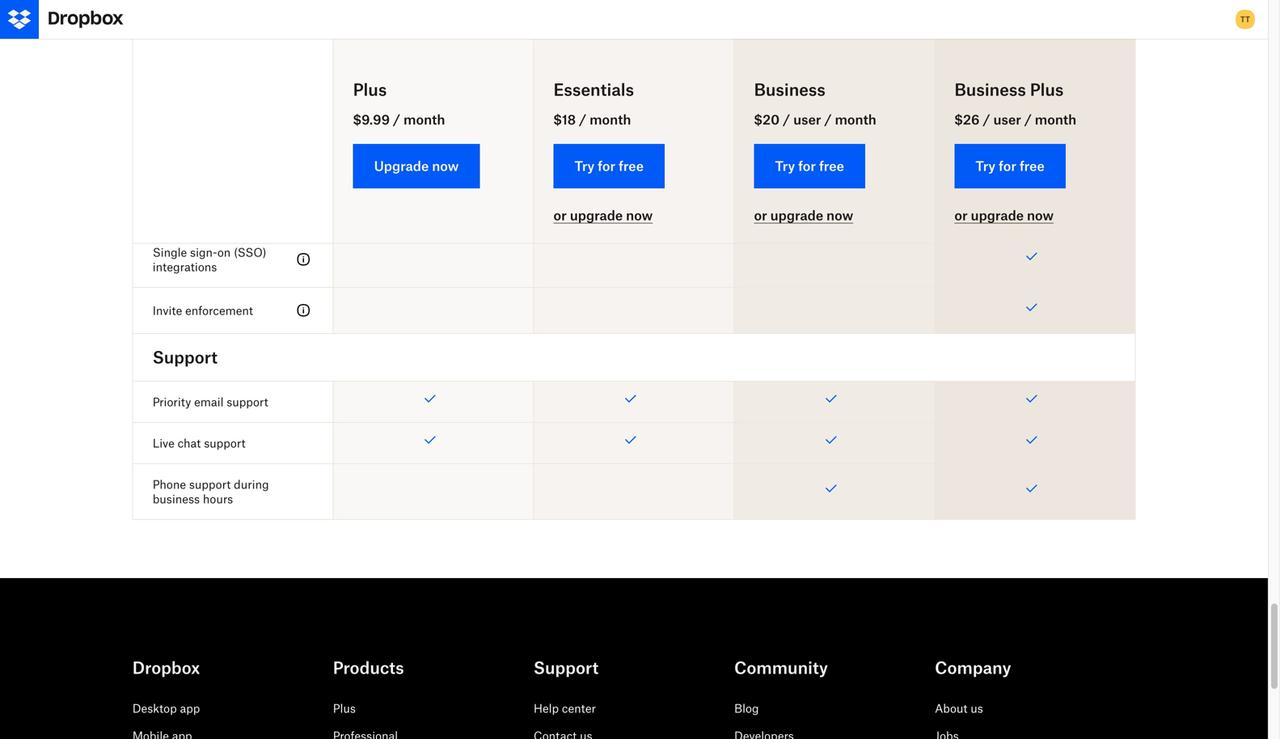 Task type: vqa. For each thing, say whether or not it's contained in the screenshot.
the Show deleted files
no



Task type: describe. For each thing, give the bounding box(es) containing it.
3 month from the left
[[835, 112, 877, 127]]

$9.99 / month
[[353, 112, 445, 127]]

2 month from the left
[[590, 112, 631, 127]]

or upgrade now for 3rd or upgrade now link from right
[[554, 208, 653, 223]]

standard image
[[294, 301, 314, 320]]

business for business
[[754, 80, 826, 99]]

1 try from the left
[[575, 158, 595, 174]]

during
[[234, 478, 269, 491]]

support inside footer
[[534, 658, 599, 678]]

or for second or upgrade now link from right
[[754, 208, 767, 223]]

invite
[[153, 304, 182, 317]]

1 or upgrade now link from the left
[[554, 208, 653, 224]]

2 try from the left
[[775, 158, 795, 174]]

3 free from the left
[[1020, 158, 1045, 174]]

6 / from the left
[[1025, 112, 1032, 127]]

help center link
[[534, 702, 596, 715]]

$26
[[955, 112, 980, 127]]

invite enforcement
[[153, 304, 253, 317]]

us
[[971, 702, 984, 715]]

dropbox
[[132, 658, 200, 678]]

desktop app link
[[132, 702, 200, 715]]

1 free from the left
[[619, 158, 644, 174]]

support for priority email support
[[227, 395, 268, 409]]

phone support during business hours
[[153, 478, 269, 506]]

/ for $26
[[983, 112, 991, 127]]

community
[[735, 658, 828, 678]]

on
[[217, 245, 231, 259]]

business plus
[[955, 80, 1064, 99]]

3 upgrade from the left
[[971, 208, 1024, 223]]

2 upgrade from the left
[[771, 208, 824, 223]]

2 for from the left
[[799, 158, 816, 174]]

integrations
[[153, 260, 217, 274]]

$20 / user / month
[[754, 112, 877, 127]]

app
[[180, 702, 200, 715]]

chat
[[178, 436, 201, 450]]

help
[[534, 702, 559, 715]]

$26 / user / month
[[955, 112, 1077, 127]]

2 or upgrade now link from the left
[[754, 208, 854, 224]]

$20
[[754, 112, 780, 127]]

4 month from the left
[[1035, 112, 1077, 127]]

blog link
[[735, 702, 759, 715]]

0 vertical spatial support
[[153, 347, 218, 367]]

tt button
[[1233, 6, 1259, 32]]

support for live chat support
[[204, 436, 246, 450]]

support inside phone support during business hours
[[189, 478, 231, 491]]

/ for $20
[[783, 112, 791, 127]]

3 for from the left
[[999, 158, 1017, 174]]

priority
[[153, 395, 191, 409]]

$18 / month
[[554, 112, 631, 127]]

/ for $9.99
[[393, 112, 401, 127]]

try for free for 3rd or upgrade now link from right
[[575, 158, 644, 174]]



Task type: locate. For each thing, give the bounding box(es) containing it.
/ for $18
[[579, 112, 587, 127]]

business for business plus
[[955, 80, 1026, 99]]

2 or from the left
[[754, 208, 767, 223]]

or for 1st or upgrade now link from the right
[[955, 208, 968, 223]]

2 horizontal spatial try
[[976, 158, 996, 174]]

1 try for free from the left
[[575, 158, 644, 174]]

2 / from the left
[[579, 112, 587, 127]]

desktop
[[132, 702, 177, 715]]

month
[[404, 112, 445, 127], [590, 112, 631, 127], [835, 112, 877, 127], [1035, 112, 1077, 127]]

upgrade
[[570, 208, 623, 223], [771, 208, 824, 223], [971, 208, 1024, 223]]

$9.99
[[353, 112, 390, 127]]

try for free down $20 / user / month
[[775, 158, 845, 174]]

1 horizontal spatial try for free link
[[754, 144, 866, 189]]

0 vertical spatial support
[[227, 395, 268, 409]]

upgrade now link
[[353, 144, 480, 189]]

for down the $18 / month
[[598, 158, 616, 174]]

3 try for free from the left
[[976, 158, 1045, 174]]

hours
[[203, 492, 233, 506]]

user for $20
[[794, 112, 821, 127]]

footer containing dropbox
[[0, 617, 1268, 739]]

phone
[[153, 478, 186, 491]]

2 business from the left
[[955, 80, 1026, 99]]

1 try for free link from the left
[[554, 144, 665, 189]]

1 horizontal spatial user
[[994, 112, 1022, 127]]

or
[[554, 208, 567, 223], [754, 208, 767, 223], [955, 208, 968, 223]]

3 / from the left
[[783, 112, 791, 127]]

2 horizontal spatial or upgrade now link
[[955, 208, 1054, 224]]

0 horizontal spatial user
[[794, 112, 821, 127]]

try for free link down the $18 / month
[[554, 144, 665, 189]]

support
[[227, 395, 268, 409], [204, 436, 246, 450], [189, 478, 231, 491]]

1 horizontal spatial or upgrade now
[[754, 208, 854, 223]]

try for free down the $18 / month
[[575, 158, 644, 174]]

1 or upgrade now from the left
[[554, 208, 653, 223]]

0 horizontal spatial or upgrade now link
[[554, 208, 653, 224]]

user right $20
[[794, 112, 821, 127]]

products
[[333, 658, 404, 678]]

2 horizontal spatial free
[[1020, 158, 1045, 174]]

try for free link
[[554, 144, 665, 189], [754, 144, 866, 189], [955, 144, 1066, 189]]

try for free link down $20 / user / month
[[754, 144, 866, 189]]

user down the business plus
[[994, 112, 1022, 127]]

1 horizontal spatial business
[[955, 80, 1026, 99]]

3 try from the left
[[976, 158, 996, 174]]

plus up $26 / user / month
[[1030, 80, 1064, 99]]

center
[[562, 702, 596, 715]]

blog
[[735, 702, 759, 715]]

support
[[153, 347, 218, 367], [534, 658, 599, 678]]

footer
[[0, 617, 1268, 739]]

5 / from the left
[[983, 112, 991, 127]]

or upgrade now for 1st or upgrade now link from the right
[[955, 208, 1054, 223]]

2 user from the left
[[994, 112, 1022, 127]]

2 horizontal spatial or upgrade now
[[955, 208, 1054, 223]]

2 horizontal spatial try for free
[[976, 158, 1045, 174]]

1 horizontal spatial try for free
[[775, 158, 845, 174]]

or upgrade now link
[[554, 208, 653, 224], [754, 208, 854, 224], [955, 208, 1054, 224]]

support up hours
[[189, 478, 231, 491]]

1 vertical spatial support
[[204, 436, 246, 450]]

try for free for 1st or upgrade now link from the right
[[976, 158, 1045, 174]]

1 horizontal spatial or upgrade now link
[[754, 208, 854, 224]]

1 horizontal spatial upgrade
[[771, 208, 824, 223]]

2 vertical spatial support
[[189, 478, 231, 491]]

try down the $18 / month
[[575, 158, 595, 174]]

for
[[598, 158, 616, 174], [799, 158, 816, 174], [999, 158, 1017, 174]]

0 horizontal spatial try
[[575, 158, 595, 174]]

plus inside footer
[[333, 702, 356, 715]]

(sso)
[[234, 245, 267, 259]]

2 horizontal spatial for
[[999, 158, 1017, 174]]

3 try for free link from the left
[[955, 144, 1066, 189]]

try for free link for second or upgrade now link from right
[[754, 144, 866, 189]]

single sign-on (sso) integrations
[[153, 245, 267, 274]]

1 for from the left
[[598, 158, 616, 174]]

2 horizontal spatial try for free link
[[955, 144, 1066, 189]]

1 vertical spatial support
[[534, 658, 599, 678]]

2 try for free from the left
[[775, 158, 845, 174]]

business up $20
[[754, 80, 826, 99]]

company
[[935, 658, 1012, 678]]

support right chat
[[204, 436, 246, 450]]

upgrade
[[374, 158, 429, 174]]

0 horizontal spatial upgrade
[[570, 208, 623, 223]]

try down $26
[[976, 158, 996, 174]]

user
[[794, 112, 821, 127], [994, 112, 1022, 127]]

1 horizontal spatial support
[[534, 658, 599, 678]]

2 try for free link from the left
[[754, 144, 866, 189]]

2 free from the left
[[819, 158, 845, 174]]

try for free link down $26 / user / month
[[955, 144, 1066, 189]]

desktop app
[[132, 702, 200, 715]]

1 horizontal spatial try
[[775, 158, 795, 174]]

sign-
[[190, 245, 217, 259]]

upgrade now
[[374, 158, 459, 174]]

3 or upgrade now from the left
[[955, 208, 1054, 223]]

about
[[935, 702, 968, 715]]

for down $20 / user / month
[[799, 158, 816, 174]]

plus up $9.99
[[353, 80, 387, 99]]

0 horizontal spatial or
[[554, 208, 567, 223]]

free
[[619, 158, 644, 174], [819, 158, 845, 174], [1020, 158, 1045, 174]]

plus down products
[[333, 702, 356, 715]]

2 horizontal spatial upgrade
[[971, 208, 1024, 223]]

1 month from the left
[[404, 112, 445, 127]]

1 / from the left
[[393, 112, 401, 127]]

try
[[575, 158, 595, 174], [775, 158, 795, 174], [976, 158, 996, 174]]

free down $20 / user / month
[[819, 158, 845, 174]]

support up help center
[[534, 658, 599, 678]]

1 or from the left
[[554, 208, 567, 223]]

enforcement
[[185, 304, 253, 317]]

0 horizontal spatial for
[[598, 158, 616, 174]]

0 horizontal spatial or upgrade now
[[554, 208, 653, 223]]

1 horizontal spatial or
[[754, 208, 767, 223]]

single
[[153, 245, 187, 259]]

now
[[432, 158, 459, 174], [626, 208, 653, 223], [827, 208, 854, 223], [1027, 208, 1054, 223]]

2 or upgrade now from the left
[[754, 208, 854, 223]]

free down the $18 / month
[[619, 158, 644, 174]]

help center
[[534, 702, 596, 715]]

live
[[153, 436, 175, 450]]

user for $26
[[994, 112, 1022, 127]]

business
[[153, 492, 200, 506]]

try for free link for 3rd or upgrade now link from right
[[554, 144, 665, 189]]

support up priority
[[153, 347, 218, 367]]

about us link
[[935, 702, 984, 715]]

0 horizontal spatial try for free
[[575, 158, 644, 174]]

1 business from the left
[[754, 80, 826, 99]]

2 horizontal spatial or
[[955, 208, 968, 223]]

not included image
[[334, 14, 534, 83], [534, 14, 734, 83], [334, 84, 534, 129], [534, 84, 734, 129], [735, 84, 935, 129], [334, 130, 534, 175], [534, 130, 734, 175], [735, 130, 935, 175], [334, 176, 534, 231], [534, 176, 734, 231], [735, 176, 935, 231], [334, 232, 534, 287], [534, 232, 734, 287], [735, 232, 935, 287], [334, 288, 534, 333], [534, 288, 734, 333], [735, 288, 935, 333], [334, 464, 534, 519], [534, 464, 734, 519]]

plus
[[353, 80, 387, 99], [1030, 80, 1064, 99], [333, 702, 356, 715]]

free down $26 / user / month
[[1020, 158, 1045, 174]]

3 or from the left
[[955, 208, 968, 223]]

live chat support
[[153, 436, 246, 450]]

try for free down $26 / user / month
[[976, 158, 1045, 174]]

email
[[194, 395, 224, 409]]

try for free for second or upgrade now link from right
[[775, 158, 845, 174]]

or upgrade now for second or upgrade now link from right
[[754, 208, 854, 223]]

1 horizontal spatial free
[[819, 158, 845, 174]]

0 horizontal spatial business
[[754, 80, 826, 99]]

try down $20
[[775, 158, 795, 174]]

for down $26 / user / month
[[999, 158, 1017, 174]]

4 / from the left
[[825, 112, 832, 127]]

priority email support
[[153, 395, 268, 409]]

business
[[754, 80, 826, 99], [955, 80, 1026, 99]]

essentials
[[554, 80, 634, 99]]

or for 3rd or upgrade now link from right
[[554, 208, 567, 223]]

try for free
[[575, 158, 644, 174], [775, 158, 845, 174], [976, 158, 1045, 174]]

3 or upgrade now link from the left
[[955, 208, 1054, 224]]

1 user from the left
[[794, 112, 821, 127]]

about us
[[935, 702, 984, 715]]

0 horizontal spatial support
[[153, 347, 218, 367]]

$18
[[554, 112, 576, 127]]

tt
[[1241, 14, 1251, 24]]

try for free link for 1st or upgrade now link from the right
[[955, 144, 1066, 189]]

plus link
[[333, 702, 356, 715]]

or upgrade now
[[554, 208, 653, 223], [754, 208, 854, 223], [955, 208, 1054, 223]]

1 upgrade from the left
[[570, 208, 623, 223]]

business up $26
[[955, 80, 1026, 99]]

0 horizontal spatial free
[[619, 158, 644, 174]]

standard image
[[294, 250, 314, 269]]

/
[[393, 112, 401, 127], [579, 112, 587, 127], [783, 112, 791, 127], [825, 112, 832, 127], [983, 112, 991, 127], [1025, 112, 1032, 127]]

1 horizontal spatial for
[[799, 158, 816, 174]]

support right email
[[227, 395, 268, 409]]

0 horizontal spatial try for free link
[[554, 144, 665, 189]]



